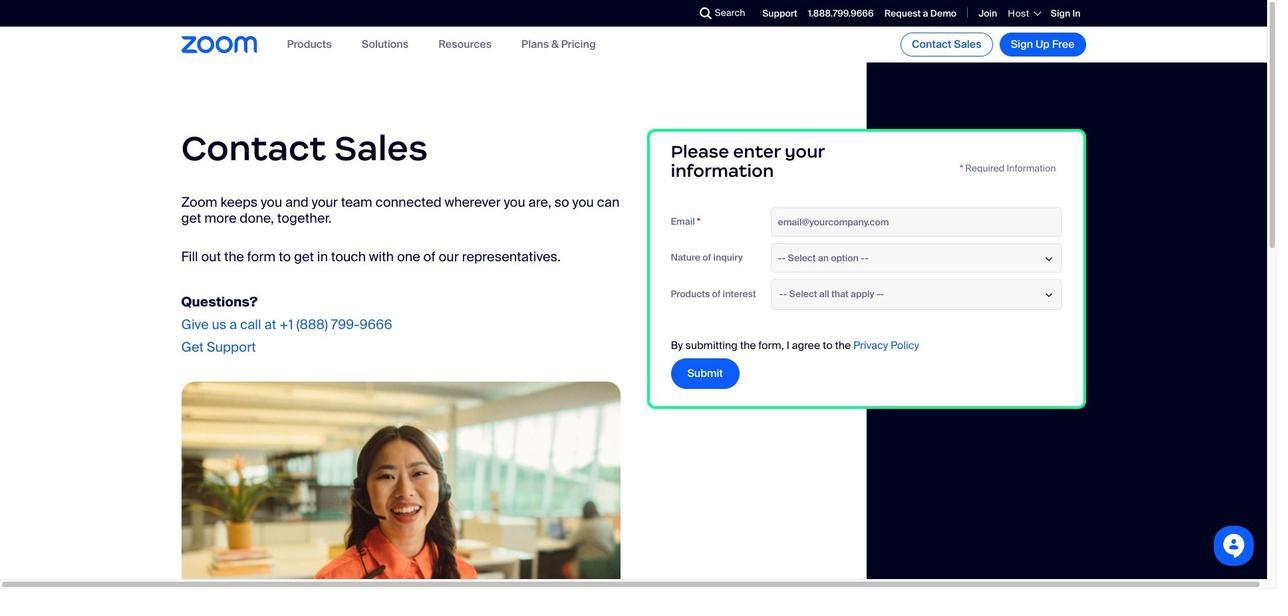 Task type: locate. For each thing, give the bounding box(es) containing it.
zoom logo image
[[181, 36, 257, 53]]

search image
[[700, 7, 712, 19]]

search image
[[700, 7, 712, 19]]

customer support agent image
[[181, 382, 620, 590]]

None search field
[[651, 3, 703, 24]]



Task type: describe. For each thing, give the bounding box(es) containing it.
email@yourcompany.com text field
[[771, 207, 1062, 237]]



Task type: vqa. For each thing, say whether or not it's contained in the screenshot.
Zoom Logo
yes



